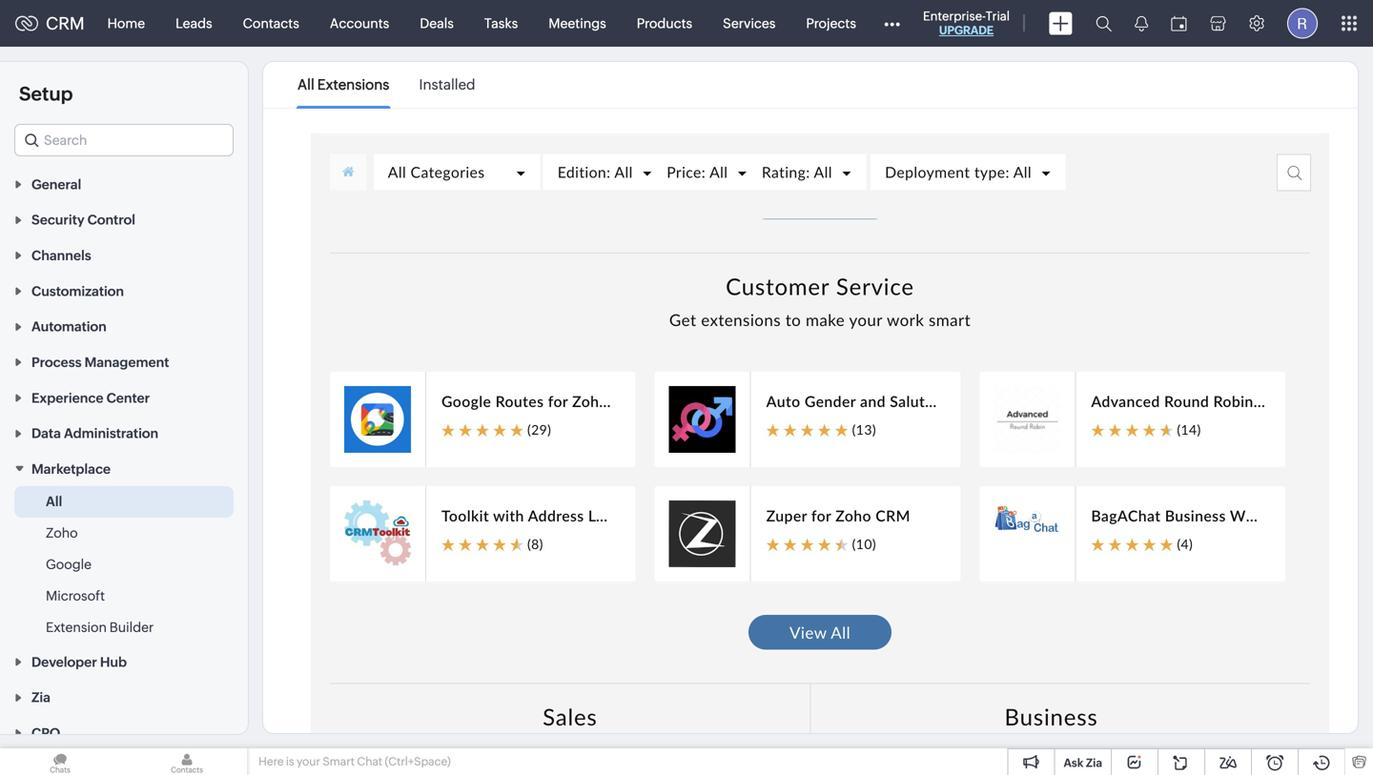 Task type: describe. For each thing, give the bounding box(es) containing it.
developer hub
[[31, 655, 127, 670]]

zia inside zia dropdown button
[[31, 690, 50, 705]]

center
[[106, 390, 150, 406]]

search element
[[1084, 0, 1123, 47]]

chats image
[[0, 749, 120, 775]]

deals
[[420, 16, 454, 31]]

experience center button
[[0, 380, 248, 415]]

developer hub button
[[0, 644, 248, 679]]

security
[[31, 212, 84, 228]]

1 horizontal spatial zia
[[1086, 757, 1102, 770]]

installed link
[[419, 63, 475, 107]]

experience
[[31, 390, 103, 406]]

extension
[[46, 620, 107, 635]]

builder
[[109, 620, 154, 635]]

products
[[637, 16, 693, 31]]

google
[[46, 557, 92, 572]]

deals link
[[405, 0, 469, 46]]

enterprise-trial upgrade
[[923, 9, 1010, 37]]

accounts link
[[315, 0, 405, 46]]

logo image
[[15, 16, 38, 31]]

customization button
[[0, 273, 248, 308]]

process management button
[[0, 344, 248, 380]]

hub
[[100, 655, 127, 670]]

data administration
[[31, 426, 158, 441]]

projects
[[806, 16, 856, 31]]

control
[[87, 212, 135, 228]]

is
[[286, 755, 294, 768]]

general button
[[0, 166, 248, 202]]

ask
[[1064, 757, 1084, 770]]

all extensions
[[298, 76, 389, 93]]

extension builder
[[46, 620, 154, 635]]

marketplace
[[31, 462, 111, 477]]

tasks link
[[469, 0, 533, 46]]

zoho
[[46, 525, 78, 541]]

all for all
[[46, 494, 62, 509]]

signals element
[[1123, 0, 1160, 47]]

automation
[[31, 319, 107, 334]]

chat
[[357, 755, 383, 768]]

all extensions link
[[298, 63, 389, 107]]

meetings link
[[533, 0, 622, 46]]

leads
[[176, 16, 212, 31]]

general
[[31, 177, 81, 192]]

smart
[[323, 755, 355, 768]]

products link
[[622, 0, 708, 46]]

microsoft link
[[46, 587, 105, 606]]

data administration button
[[0, 415, 248, 451]]

zia button
[[0, 679, 248, 715]]

management
[[85, 355, 169, 370]]

ask zia
[[1064, 757, 1102, 770]]

automation button
[[0, 308, 248, 344]]

google link
[[46, 555, 92, 574]]



Task type: locate. For each thing, give the bounding box(es) containing it.
cpq button
[[0, 715, 248, 751]]

all left extensions
[[298, 76, 314, 93]]

cpq
[[31, 726, 60, 741]]

calendar image
[[1171, 16, 1187, 31]]

(ctrl+space)
[[385, 755, 451, 768]]

process
[[31, 355, 82, 370]]

developer
[[31, 655, 97, 670]]

zia right ask
[[1086, 757, 1102, 770]]

services
[[723, 16, 776, 31]]

None field
[[14, 124, 234, 156]]

installed
[[419, 76, 475, 93]]

0 horizontal spatial zia
[[31, 690, 50, 705]]

extensions
[[317, 76, 389, 93]]

zia
[[31, 690, 50, 705], [1086, 757, 1102, 770]]

all up zoho
[[46, 494, 62, 509]]

all inside "link"
[[298, 76, 314, 93]]

security control button
[[0, 202, 248, 237]]

services link
[[708, 0, 791, 46]]

crm link
[[15, 14, 84, 33]]

accounts
[[330, 16, 389, 31]]

marketplace region
[[0, 486, 248, 644]]

leads link
[[160, 0, 228, 46]]

here is your smart chat (ctrl+space)
[[258, 755, 451, 768]]

crm
[[46, 14, 84, 33]]

tasks
[[484, 16, 518, 31]]

security control
[[31, 212, 135, 228]]

process management
[[31, 355, 169, 370]]

create menu element
[[1038, 0, 1084, 46]]

home
[[107, 16, 145, 31]]

create menu image
[[1049, 12, 1073, 35]]

0 vertical spatial zia
[[31, 690, 50, 705]]

zia up "cpq"
[[31, 690, 50, 705]]

data
[[31, 426, 61, 441]]

1 horizontal spatial all
[[298, 76, 314, 93]]

all inside marketplace region
[[46, 494, 62, 509]]

Search text field
[[15, 125, 233, 155]]

profile element
[[1276, 0, 1329, 46]]

experience center
[[31, 390, 150, 406]]

Other Modules field
[[872, 8, 913, 39]]

marketplace button
[[0, 451, 248, 486]]

channels
[[31, 248, 91, 263]]

profile image
[[1287, 8, 1318, 39]]

meetings
[[549, 16, 606, 31]]

trial
[[986, 9, 1010, 23]]

channels button
[[0, 237, 248, 273]]

0 horizontal spatial all
[[46, 494, 62, 509]]

here
[[258, 755, 284, 768]]

zoho link
[[46, 524, 78, 543]]

your
[[297, 755, 320, 768]]

signals image
[[1135, 15, 1148, 31]]

0 vertical spatial all
[[298, 76, 314, 93]]

all for all extensions
[[298, 76, 314, 93]]

search image
[[1096, 15, 1112, 31]]

customization
[[31, 284, 124, 299]]

home link
[[92, 0, 160, 46]]

setup
[[19, 83, 73, 105]]

contacts
[[243, 16, 299, 31]]

microsoft
[[46, 588, 105, 604]]

all link
[[46, 492, 62, 511]]

projects link
[[791, 0, 872, 46]]

contacts link
[[228, 0, 315, 46]]

1 vertical spatial zia
[[1086, 757, 1102, 770]]

contacts image
[[127, 749, 247, 775]]

administration
[[64, 426, 158, 441]]

all
[[298, 76, 314, 93], [46, 494, 62, 509]]

enterprise-
[[923, 9, 986, 23]]

1 vertical spatial all
[[46, 494, 62, 509]]

upgrade
[[939, 24, 994, 37]]



